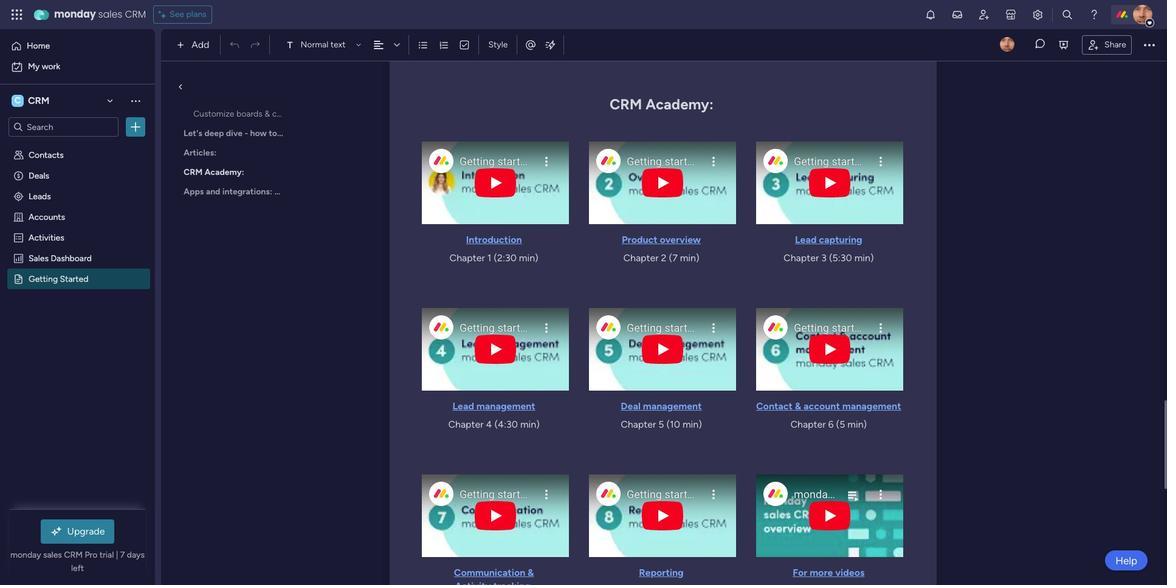 Task type: describe. For each thing, give the bounding box(es) containing it.
how
[[250, 128, 267, 139]]

monday for monday sales crm
[[54, 7, 96, 21]]

left
[[71, 563, 84, 574]]

help
[[1115, 555, 1137, 567]]

chapter 4 (4:30 min)
[[448, 419, 540, 431]]

select product image
[[11, 9, 23, 21]]

min) for chapter 4 (4:30 min)
[[520, 419, 540, 431]]

boards
[[236, 109, 262, 119]]

chapter for chapter 1 (2:30 min)
[[450, 252, 485, 264]]

upgrade button
[[40, 520, 115, 544]]

sales for monday sales crm pro trial |
[[43, 550, 62, 560]]

home
[[27, 41, 50, 51]]

1 vertical spatial monday
[[321, 128, 352, 139]]

my work link
[[7, 57, 148, 77]]

let's deep dive - how to work with monday sales crm
[[184, 128, 394, 139]]

plans
[[186, 9, 206, 19]]

accounts
[[29, 212, 65, 222]]

chapter 5 (10 min)
[[621, 419, 702, 431]]

share
[[1104, 39, 1126, 50]]

(7
[[669, 252, 678, 264]]

activities
[[29, 232, 64, 243]]

crm inside workspace selection element
[[28, 95, 49, 106]]

options image
[[129, 121, 142, 133]]

chapter for chapter 5 (10 min)
[[621, 419, 656, 431]]

Search in workspace field
[[26, 120, 102, 134]]

checklist image
[[459, 40, 470, 50]]

|
[[116, 550, 118, 560]]

public board image
[[13, 273, 24, 284]]

customize
[[193, 109, 234, 119]]

min) for chapter 3 (5:30 min)
[[854, 252, 874, 264]]

monday sales crm
[[54, 7, 146, 21]]

my work
[[28, 61, 60, 72]]

started
[[60, 274, 88, 284]]

with
[[301, 128, 319, 139]]

monday for monday sales crm pro trial |
[[10, 550, 41, 560]]

chapter 2 (7 min)
[[623, 252, 699, 264]]

(5
[[836, 419, 845, 431]]

min) for chapter 5 (10 min)
[[683, 419, 702, 431]]

chapter for chapter 3 (5:30 min)
[[784, 252, 819, 264]]

1 horizontal spatial work
[[279, 128, 299, 139]]

3
[[821, 252, 827, 264]]

(5:30
[[829, 252, 852, 264]]

4
[[486, 419, 492, 431]]

monday marketplace image
[[1005, 9, 1017, 21]]

see plans
[[170, 9, 206, 19]]

my
[[28, 61, 40, 72]]

notifications image
[[924, 9, 937, 21]]

2
[[661, 252, 667, 264]]

leads
[[29, 191, 51, 201]]

style button
[[483, 35, 513, 55]]

home option
[[7, 36, 148, 56]]

7 days left
[[71, 550, 145, 574]]

my work option
[[7, 57, 148, 77]]

6
[[828, 419, 834, 431]]

public dashboard image
[[13, 252, 24, 264]]

chapter 6 (5 min)
[[790, 419, 867, 431]]

james peterson image
[[1133, 5, 1152, 24]]

min) for chapter 6 (5 min)
[[848, 419, 867, 431]]

sales dashboard
[[29, 253, 92, 263]]

search everything image
[[1061, 9, 1073, 21]]

5
[[658, 419, 664, 431]]

workspace selection element
[[12, 94, 51, 108]]

articles:
[[184, 148, 216, 158]]

emails settings image
[[1031, 9, 1044, 21]]

&
[[265, 109, 270, 119]]

chapter 3 (5:30 min)
[[784, 252, 874, 264]]

see
[[170, 9, 184, 19]]

update feed image
[[951, 9, 963, 21]]

home link
[[7, 36, 148, 56]]

deep
[[204, 128, 224, 139]]

days
[[127, 550, 145, 560]]



Task type: vqa. For each thing, say whether or not it's contained in the screenshot.
Getting Started
yes



Task type: locate. For each thing, give the bounding box(es) containing it.
1 vertical spatial crm academy:
[[184, 167, 244, 177]]

crm
[[125, 7, 146, 21], [28, 95, 49, 106], [610, 96, 642, 113], [375, 128, 394, 139], [184, 167, 203, 177], [64, 550, 83, 560]]

min) for chapter 2 (7 min)
[[680, 252, 699, 264]]

1 horizontal spatial monday
[[54, 7, 96, 21]]

chapter for chapter 6 (5 min)
[[790, 419, 826, 431]]

min) for chapter 1 (2:30 min)
[[519, 252, 538, 264]]

chapter for chapter 4 (4:30 min)
[[448, 419, 484, 431]]

dashboard
[[51, 253, 92, 263]]

0 vertical spatial sales
[[98, 7, 122, 21]]

chapter 1 (2:30 min)
[[450, 252, 538, 264]]

workspace image
[[12, 94, 24, 108]]

list box
[[0, 142, 155, 453]]

menu image
[[371, 59, 380, 69]]

monday down upgrade "button"
[[10, 550, 41, 560]]

board activity image
[[1000, 37, 1014, 51]]

getting
[[29, 274, 58, 284]]

chapter left 1
[[450, 252, 485, 264]]

to
[[269, 128, 277, 139]]

1 horizontal spatial academy:
[[646, 96, 714, 113]]

dive
[[226, 128, 243, 139]]

0 vertical spatial academy:
[[646, 96, 714, 113]]

2 horizontal spatial sales
[[354, 128, 373, 139]]

workspace options image
[[129, 95, 142, 107]]

min) right (4:30
[[520, 419, 540, 431]]

work right my
[[42, 61, 60, 72]]

see plans button
[[153, 5, 212, 24]]

chapter left the 6
[[790, 419, 826, 431]]

sales down upgrade "button"
[[43, 550, 62, 560]]

0 vertical spatial monday
[[54, 7, 96, 21]]

help button
[[1105, 551, 1148, 571]]

help image
[[1088, 9, 1100, 21]]

2 horizontal spatial monday
[[321, 128, 352, 139]]

(10
[[666, 419, 680, 431]]

sales right with at the left of page
[[354, 128, 373, 139]]

option
[[0, 144, 155, 146]]

add button
[[172, 35, 217, 55]]

pro
[[85, 550, 97, 560]]

1 horizontal spatial crm academy:
[[610, 96, 714, 113]]

min) right (7
[[680, 252, 699, 264]]

list box containing contacts
[[0, 142, 155, 453]]

min)
[[519, 252, 538, 264], [680, 252, 699, 264], [854, 252, 874, 264], [520, 419, 540, 431], [683, 419, 702, 431], [848, 419, 867, 431]]

chapter left 5
[[621, 419, 656, 431]]

min) right (10
[[683, 419, 702, 431]]

(2:30
[[494, 252, 517, 264]]

monday sales crm pro trial |
[[10, 550, 120, 560]]

bulleted list image
[[418, 40, 429, 50]]

dynamic values image
[[544, 39, 556, 51]]

chapter left 2
[[623, 252, 659, 264]]

monday right with at the left of page
[[321, 128, 352, 139]]

0 horizontal spatial sales
[[43, 550, 62, 560]]

work inside 'option'
[[42, 61, 60, 72]]

let's
[[184, 128, 202, 139]]

0 vertical spatial work
[[42, 61, 60, 72]]

getting started
[[29, 274, 88, 284]]

normal
[[301, 40, 328, 50]]

add
[[191, 39, 209, 50]]

chapter
[[450, 252, 485, 264], [623, 252, 659, 264], [784, 252, 819, 264], [448, 419, 484, 431], [621, 419, 656, 431], [790, 419, 826, 431]]

contacts
[[29, 150, 64, 160]]

7
[[120, 550, 125, 560]]

sales
[[98, 7, 122, 21], [354, 128, 373, 139], [43, 550, 62, 560]]

upgrade
[[67, 526, 105, 537]]

mention image
[[525, 39, 537, 51]]

2 vertical spatial sales
[[43, 550, 62, 560]]

work right to
[[279, 128, 299, 139]]

1 vertical spatial work
[[279, 128, 299, 139]]

monday
[[54, 7, 96, 21], [321, 128, 352, 139], [10, 550, 41, 560]]

chapter left 4 on the bottom left of the page
[[448, 419, 484, 431]]

0 horizontal spatial monday
[[10, 550, 41, 560]]

v2 ellipsis image
[[1144, 37, 1155, 53]]

trial
[[100, 550, 114, 560]]

columns
[[272, 109, 304, 119]]

sales
[[29, 253, 49, 263]]

1 vertical spatial sales
[[354, 128, 373, 139]]

-
[[245, 128, 248, 139]]

work
[[42, 61, 60, 72], [279, 128, 299, 139]]

0 vertical spatial crm academy:
[[610, 96, 714, 113]]

0 horizontal spatial work
[[42, 61, 60, 72]]

normal text
[[301, 40, 346, 50]]

1
[[487, 252, 491, 264]]

numbered list image
[[439, 40, 449, 50]]

sales for monday sales crm
[[98, 7, 122, 21]]

deals
[[29, 170, 49, 181]]

share button
[[1082, 35, 1132, 54]]

0 horizontal spatial academy:
[[205, 167, 244, 177]]

text
[[330, 40, 346, 50]]

c
[[15, 95, 21, 106]]

crm academy:
[[610, 96, 714, 113], [184, 167, 244, 177]]

(4:30
[[494, 419, 518, 431]]

academy:
[[646, 96, 714, 113], [205, 167, 244, 177]]

style
[[488, 40, 508, 50]]

2 vertical spatial monday
[[10, 550, 41, 560]]

0 horizontal spatial crm academy:
[[184, 167, 244, 177]]

min) right the (2:30
[[519, 252, 538, 264]]

customize boards & columns
[[193, 109, 304, 119]]

1 vertical spatial academy:
[[205, 167, 244, 177]]

chapter left 3
[[784, 252, 819, 264]]

min) right "(5"
[[848, 419, 867, 431]]

sales up home option at the left
[[98, 7, 122, 21]]

min) right "(5:30"
[[854, 252, 874, 264]]

invite members image
[[978, 9, 990, 21]]

1 horizontal spatial sales
[[98, 7, 122, 21]]

monday up home option at the left
[[54, 7, 96, 21]]

chapter for chapter 2 (7 min)
[[623, 252, 659, 264]]



